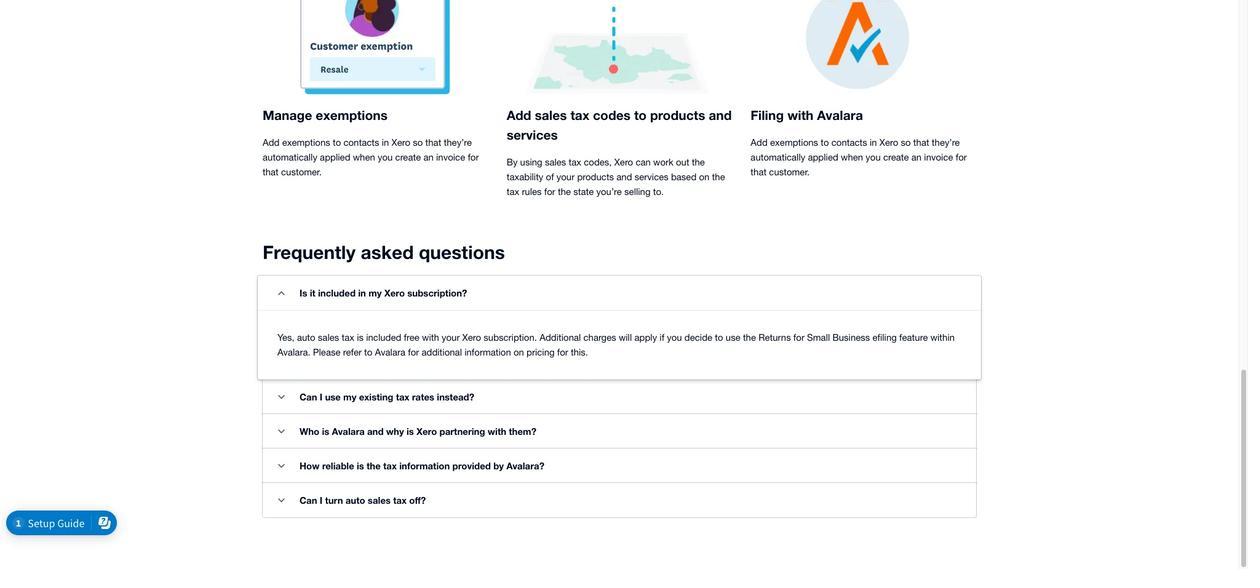 Task type: describe. For each thing, give the bounding box(es) containing it.
an for filing with avalara
[[912, 152, 922, 162]]

small
[[807, 332, 830, 343]]

selling
[[624, 186, 651, 197]]

contacts for filing with avalara
[[832, 137, 867, 148]]

work
[[653, 157, 674, 167]]

you for manage exemptions
[[378, 152, 393, 162]]

0 horizontal spatial my
[[343, 391, 357, 402]]

manage
[[263, 108, 312, 123]]

create for manage exemptions
[[395, 152, 421, 162]]

off?
[[409, 495, 426, 506]]

services inside add sales tax codes to products and services
[[507, 127, 558, 143]]

to right refer
[[364, 347, 372, 357]]

tax down why
[[383, 460, 397, 471]]

use inside yes, auto sales tax is included free with your xero subscription. additional charges will apply if you decide to use the returns for small business efiling feature within avalara. please refer to avalara for additional information on pricing for this.
[[726, 332, 741, 343]]

in for manage exemptions
[[382, 137, 389, 148]]

subscription?
[[407, 287, 467, 298]]

is right who
[[322, 426, 329, 437]]

will
[[619, 332, 632, 343]]

on inside by using sales tax codes, xero can work out the taxability of your products and services based on the tax rules for the state you're selling to.
[[699, 172, 710, 182]]

by
[[507, 157, 518, 167]]

turn
[[325, 495, 343, 506]]

who
[[300, 426, 319, 437]]

so for filing with avalara
[[901, 137, 911, 148]]

taxability
[[507, 172, 543, 182]]

toggle button for can i use my existing tax rates instead?
[[269, 385, 293, 409]]

state
[[574, 186, 594, 197]]

add for filing with avalara
[[751, 137, 768, 148]]

services inside by using sales tax codes, xero can work out the taxability of your products and services based on the tax rules for the state you're selling to.
[[635, 172, 669, 182]]

they're for filing with avalara
[[932, 137, 960, 148]]

free
[[404, 332, 420, 343]]

rates
[[412, 391, 434, 402]]

to down filing with avalara
[[821, 137, 829, 148]]

this.
[[571, 347, 588, 357]]

xero inside by using sales tax codes, xero can work out the taxability of your products and services based on the tax rules for the state you're selling to.
[[614, 157, 633, 167]]

using
[[520, 157, 542, 167]]

xero inside yes, auto sales tax is included free with your xero subscription. additional charges will apply if you decide to use the returns for small business efiling feature within avalara. please refer to avalara for additional information on pricing for this.
[[462, 332, 481, 343]]

if
[[660, 332, 664, 343]]

create for filing with avalara
[[883, 152, 909, 162]]

avalara for with
[[817, 108, 863, 123]]

additional
[[540, 332, 581, 343]]

add inside add sales tax codes to products and services
[[507, 108, 531, 123]]

applied for with
[[808, 152, 838, 162]]

instead?
[[437, 391, 474, 402]]

0 horizontal spatial and
[[367, 426, 384, 437]]

on inside yes, auto sales tax is included free with your xero subscription. additional charges will apply if you decide to use the returns for small business efiling feature within avalara. please refer to avalara for additional information on pricing for this.
[[514, 347, 524, 357]]

based
[[671, 172, 697, 182]]

you're
[[596, 186, 622, 197]]

1 horizontal spatial my
[[369, 287, 382, 298]]

avalara inside yes, auto sales tax is included free with your xero subscription. additional charges will apply if you decide to use the returns for small business efiling feature within avalara. please refer to avalara for additional information on pricing for this.
[[375, 347, 405, 357]]

1 horizontal spatial with
[[488, 426, 506, 437]]

how reliable is the tax information provided by avalara?
[[300, 460, 544, 471]]

asked
[[361, 241, 414, 263]]

toggle image for is it included in my xero subscription?
[[278, 291, 285, 295]]

sales left off?
[[368, 495, 391, 506]]

existing
[[359, 391, 393, 402]]

is right the "reliable"
[[357, 460, 364, 471]]

included inside yes, auto sales tax is included free with your xero subscription. additional charges will apply if you decide to use the returns for small business efiling feature within avalara. please refer to avalara for additional information on pricing for this.
[[366, 332, 401, 343]]

manage exemptions
[[263, 108, 388, 123]]

tax left off?
[[393, 495, 407, 506]]

sales inside add sales tax codes to products and services
[[535, 108, 567, 123]]

decide
[[685, 332, 713, 343]]

information inside yes, auto sales tax is included free with your xero subscription. additional charges will apply if you decide to use the returns for small business efiling feature within avalara. please refer to avalara for additional information on pricing for this.
[[465, 347, 511, 357]]

contacts for manage exemptions
[[344, 137, 379, 148]]

in for filing with avalara
[[870, 137, 877, 148]]

toggle image for can i use my existing tax rates instead?
[[278, 395, 285, 399]]

add exemptions to contacts in xero so that they're automatically applied when you create an invoice for that customer. for filing with avalara
[[751, 137, 967, 177]]

provided
[[452, 460, 491, 471]]

the right the "reliable"
[[367, 460, 381, 471]]

the inside yes, auto sales tax is included free with your xero subscription. additional charges will apply if you decide to use the returns for small business efiling feature within avalara. please refer to avalara for additional information on pricing for this.
[[743, 332, 756, 343]]

business
[[833, 332, 870, 343]]

add exemptions to contacts in xero so that they're automatically applied when you create an invoice for that customer. for manage exemptions
[[263, 137, 479, 177]]

0 horizontal spatial in
[[358, 287, 366, 298]]

automatically for manage
[[263, 152, 317, 162]]

avalara for is
[[332, 426, 365, 437]]

they're for manage exemptions
[[444, 137, 472, 148]]

add sales tax codes to products and services
[[507, 108, 732, 143]]

toggle button for how reliable is the tax information provided by avalara?
[[269, 453, 293, 478]]

toggle image for who is avalara and why is xero partnering with them?
[[278, 429, 285, 433]]

please
[[313, 347, 341, 357]]

and inside by using sales tax codes, xero can work out the taxability of your products and services based on the tax rules for the state you're selling to.
[[617, 172, 632, 182]]

the right out
[[692, 157, 705, 167]]

tax inside yes, auto sales tax is included free with your xero subscription. additional charges will apply if you decide to use the returns for small business efiling feature within avalara. please refer to avalara for additional information on pricing for this.
[[342, 332, 354, 343]]

apply
[[635, 332, 657, 343]]

toggle button for who is avalara and why is xero partnering with them?
[[269, 419, 293, 444]]

how
[[300, 460, 320, 471]]

efiling
[[873, 332, 897, 343]]

toggle image for how reliable is the tax information provided by avalara?
[[278, 464, 285, 468]]

so for manage exemptions
[[413, 137, 423, 148]]

partnering
[[440, 426, 485, 437]]

avalara?
[[507, 460, 544, 471]]

out
[[676, 157, 689, 167]]

automatically for filing
[[751, 152, 805, 162]]

applied for exemptions
[[320, 152, 350, 162]]

1 vertical spatial information
[[399, 460, 450, 471]]

when for manage exemptions
[[353, 152, 375, 162]]

0 horizontal spatial use
[[325, 391, 341, 402]]



Task type: vqa. For each thing, say whether or not it's contained in the screenshot.
products within the add sales tax codes to products and services
yes



Task type: locate. For each thing, give the bounding box(es) containing it.
you for filing with avalara
[[866, 152, 881, 162]]

1 vertical spatial avalara
[[375, 347, 405, 357]]

1 horizontal spatial so
[[901, 137, 911, 148]]

services up "to."
[[635, 172, 669, 182]]

0 vertical spatial my
[[369, 287, 382, 298]]

products down "codes,"
[[577, 172, 614, 182]]

to
[[634, 108, 647, 123], [333, 137, 341, 148], [821, 137, 829, 148], [715, 332, 723, 343], [364, 347, 372, 357]]

customer. down manage
[[281, 167, 322, 177]]

contacts down filing with avalara
[[832, 137, 867, 148]]

2 can from the top
[[300, 495, 317, 506]]

with inside yes, auto sales tax is included free with your xero subscription. additional charges will apply if you decide to use the returns for small business efiling feature within avalara. please refer to avalara for additional information on pricing for this.
[[422, 332, 439, 343]]

0 vertical spatial products
[[650, 108, 705, 123]]

1 an from the left
[[424, 152, 434, 162]]

automatically
[[263, 152, 317, 162], [751, 152, 805, 162]]

0 vertical spatial toggle image
[[278, 291, 285, 295]]

toggle image left who
[[278, 429, 285, 433]]

for inside by using sales tax codes, xero can work out the taxability of your products and services based on the tax rules for the state you're selling to.
[[544, 186, 555, 197]]

0 horizontal spatial when
[[353, 152, 375, 162]]

use right decide
[[726, 332, 741, 343]]

0 horizontal spatial they're
[[444, 137, 472, 148]]

1 applied from the left
[[320, 152, 350, 162]]

feature
[[899, 332, 928, 343]]

frequently asked questions
[[263, 241, 505, 263]]

in
[[382, 137, 389, 148], [870, 137, 877, 148], [358, 287, 366, 298]]

questions
[[419, 241, 505, 263]]

1 vertical spatial services
[[635, 172, 669, 182]]

1 vertical spatial toggle image
[[278, 464, 285, 468]]

use
[[726, 332, 741, 343], [325, 391, 341, 402]]

1 horizontal spatial in
[[382, 137, 389, 148]]

0 vertical spatial your
[[557, 172, 575, 182]]

0 vertical spatial included
[[318, 287, 356, 298]]

create
[[395, 152, 421, 162], [883, 152, 909, 162]]

2 create from the left
[[883, 152, 909, 162]]

add for manage exemptions
[[263, 137, 280, 148]]

an
[[424, 152, 434, 162], [912, 152, 922, 162]]

with right filing
[[788, 108, 814, 123]]

rules
[[522, 186, 542, 197]]

5 toggle button from the top
[[269, 488, 293, 512]]

toggle image left how
[[278, 464, 285, 468]]

0 vertical spatial auto
[[297, 332, 315, 343]]

filing
[[751, 108, 784, 123]]

tax left rates
[[396, 391, 409, 402]]

toggle image for can i turn auto sales tax off?
[[278, 498, 285, 502]]

is
[[300, 287, 307, 298]]

1 horizontal spatial and
[[617, 172, 632, 182]]

0 horizontal spatial create
[[395, 152, 421, 162]]

with up additional
[[422, 332, 439, 343]]

1 horizontal spatial create
[[883, 152, 909, 162]]

auto
[[297, 332, 315, 343], [346, 495, 365, 506]]

information down the who is avalara and why is xero partnering with them?
[[399, 460, 450, 471]]

toggle button for can i turn auto sales tax off?
[[269, 488, 293, 512]]

customer. for filing
[[769, 167, 810, 177]]

0 horizontal spatial your
[[442, 332, 460, 343]]

exemptions for filing with avalara
[[770, 137, 818, 148]]

0 horizontal spatial invoice
[[436, 152, 465, 162]]

1 vertical spatial with
[[422, 332, 439, 343]]

1 horizontal spatial applied
[[808, 152, 838, 162]]

auto inside yes, auto sales tax is included free with your xero subscription. additional charges will apply if you decide to use the returns for small business efiling feature within avalara. please refer to avalara for additional information on pricing for this.
[[297, 332, 315, 343]]

0 vertical spatial with
[[788, 108, 814, 123]]

customer. down filing with avalara
[[769, 167, 810, 177]]

invoice for filing with avalara
[[924, 152, 953, 162]]

codes,
[[584, 157, 612, 167]]

1 horizontal spatial your
[[557, 172, 575, 182]]

why
[[386, 426, 404, 437]]

2 horizontal spatial avalara
[[817, 108, 863, 123]]

1 horizontal spatial add exemptions to contacts in xero so that they're automatically applied when you create an invoice for that customer.
[[751, 137, 967, 177]]

on down subscription.
[[514, 347, 524, 357]]

0 horizontal spatial so
[[413, 137, 423, 148]]

1 customer. from the left
[[281, 167, 322, 177]]

toggle button left how
[[269, 453, 293, 478]]

2 vertical spatial avalara
[[332, 426, 365, 437]]

sales up using
[[535, 108, 567, 123]]

0 horizontal spatial avalara
[[332, 426, 365, 437]]

0 horizontal spatial automatically
[[263, 152, 317, 162]]

to inside add sales tax codes to products and services
[[634, 108, 647, 123]]

1 can from the top
[[300, 391, 317, 402]]

1 horizontal spatial automatically
[[751, 152, 805, 162]]

for
[[468, 152, 479, 162], [956, 152, 967, 162], [544, 186, 555, 197], [794, 332, 805, 343], [408, 347, 419, 357], [557, 347, 568, 357]]

2 customer. from the left
[[769, 167, 810, 177]]

the
[[692, 157, 705, 167], [712, 172, 725, 182], [558, 186, 571, 197], [743, 332, 756, 343], [367, 460, 381, 471]]

yes,
[[277, 332, 295, 343]]

pricing
[[527, 347, 555, 357]]

contacts down manage exemptions
[[344, 137, 379, 148]]

is it included in my xero subscription?
[[300, 287, 467, 298]]

2 toggle image from the top
[[278, 395, 285, 399]]

1 when from the left
[[353, 152, 375, 162]]

toggle image
[[278, 291, 285, 295], [278, 395, 285, 399], [278, 498, 285, 502]]

information
[[465, 347, 511, 357], [399, 460, 450, 471]]

who is avalara and why is xero partnering with them?
[[300, 426, 536, 437]]

1 so from the left
[[413, 137, 423, 148]]

your inside by using sales tax codes, xero can work out the taxability of your products and services based on the tax rules for the state you're selling to.
[[557, 172, 575, 182]]

and
[[709, 108, 732, 123], [617, 172, 632, 182], [367, 426, 384, 437]]

add down filing
[[751, 137, 768, 148]]

1 i from the top
[[320, 391, 323, 402]]

avalara
[[817, 108, 863, 123], [375, 347, 405, 357], [332, 426, 365, 437]]

customer. for manage
[[281, 167, 322, 177]]

my down 'frequently asked questions'
[[369, 287, 382, 298]]

2 horizontal spatial and
[[709, 108, 732, 123]]

1 horizontal spatial you
[[667, 332, 682, 343]]

and left filing
[[709, 108, 732, 123]]

when
[[353, 152, 375, 162], [841, 152, 863, 162]]

3 toggle button from the top
[[269, 419, 293, 444]]

2 an from the left
[[912, 152, 922, 162]]

tax left codes
[[571, 108, 590, 123]]

1 automatically from the left
[[263, 152, 317, 162]]

0 horizontal spatial services
[[507, 127, 558, 143]]

automatically down manage
[[263, 152, 317, 162]]

0 horizontal spatial customer.
[[281, 167, 322, 177]]

charges
[[584, 332, 616, 343]]

2 vertical spatial and
[[367, 426, 384, 437]]

your right of in the left top of the page
[[557, 172, 575, 182]]

0 vertical spatial toggle image
[[278, 429, 285, 433]]

1 invoice from the left
[[436, 152, 465, 162]]

2 i from the top
[[320, 495, 323, 506]]

of
[[546, 172, 554, 182]]

is
[[357, 332, 364, 343], [322, 426, 329, 437], [407, 426, 414, 437], [357, 460, 364, 471]]

applied
[[320, 152, 350, 162], [808, 152, 838, 162]]

0 horizontal spatial you
[[378, 152, 393, 162]]

0 horizontal spatial included
[[318, 287, 356, 298]]

is right why
[[407, 426, 414, 437]]

1 horizontal spatial information
[[465, 347, 511, 357]]

i for turn
[[320, 495, 323, 506]]

to.
[[653, 186, 664, 197]]

0 horizontal spatial auto
[[297, 332, 315, 343]]

can up who
[[300, 391, 317, 402]]

tax left "codes,"
[[569, 157, 581, 167]]

i down please at left bottom
[[320, 391, 323, 402]]

add up by
[[507, 108, 531, 123]]

toggle button
[[269, 281, 293, 305], [269, 385, 293, 409], [269, 419, 293, 444], [269, 453, 293, 478], [269, 488, 293, 512]]

exemptions
[[316, 108, 388, 123], [282, 137, 330, 148], [770, 137, 818, 148]]

2 toggle button from the top
[[269, 385, 293, 409]]

2 applied from the left
[[808, 152, 838, 162]]

contacts
[[344, 137, 379, 148], [832, 137, 867, 148]]

2 contacts from the left
[[832, 137, 867, 148]]

sales inside by using sales tax codes, xero can work out the taxability of your products and services based on the tax rules for the state you're selling to.
[[545, 157, 566, 167]]

products up out
[[650, 108, 705, 123]]

4 toggle button from the top
[[269, 453, 293, 478]]

refer
[[343, 347, 362, 357]]

can for can i turn auto sales tax off?
[[300, 495, 317, 506]]

i
[[320, 391, 323, 402], [320, 495, 323, 506]]

on
[[699, 172, 710, 182], [514, 347, 524, 357]]

you inside yes, auto sales tax is included free with your xero subscription. additional charges will apply if you decide to use the returns for small business efiling feature within avalara. please refer to avalara for additional information on pricing for this.
[[667, 332, 682, 343]]

0 horizontal spatial add
[[263, 137, 280, 148]]

sales
[[535, 108, 567, 123], [545, 157, 566, 167], [318, 332, 339, 343], [368, 495, 391, 506]]

them?
[[509, 426, 536, 437]]

2 horizontal spatial in
[[870, 137, 877, 148]]

can i turn auto sales tax off?
[[300, 495, 426, 506]]

that
[[425, 137, 441, 148], [914, 137, 929, 148], [263, 167, 279, 177], [751, 167, 767, 177]]

use left existing
[[325, 391, 341, 402]]

1 they're from the left
[[444, 137, 472, 148]]

1 horizontal spatial auto
[[346, 495, 365, 506]]

2 horizontal spatial add
[[751, 137, 768, 148]]

1 horizontal spatial add
[[507, 108, 531, 123]]

is inside yes, auto sales tax is included free with your xero subscription. additional charges will apply if you decide to use the returns for small business efiling feature within avalara. please refer to avalara for additional information on pricing for this.
[[357, 332, 364, 343]]

sales inside yes, auto sales tax is included free with your xero subscription. additional charges will apply if you decide to use the returns for small business efiling feature within avalara. please refer to avalara for additional information on pricing for this.
[[318, 332, 339, 343]]

i left turn
[[320, 495, 323, 506]]

0 horizontal spatial applied
[[320, 152, 350, 162]]

i for use
[[320, 391, 323, 402]]

to right codes
[[634, 108, 647, 123]]

and up selling
[[617, 172, 632, 182]]

you
[[378, 152, 393, 162], [866, 152, 881, 162], [667, 332, 682, 343]]

products inside by using sales tax codes, xero can work out the taxability of your products and services based on the tax rules for the state you're selling to.
[[577, 172, 614, 182]]

1 toggle image from the top
[[278, 429, 285, 433]]

can left turn
[[300, 495, 317, 506]]

1 horizontal spatial customer.
[[769, 167, 810, 177]]

applied down filing with avalara
[[808, 152, 838, 162]]

information down subscription.
[[465, 347, 511, 357]]

codes
[[593, 108, 631, 123]]

1 toggle image from the top
[[278, 291, 285, 295]]

toggle button down avalara.
[[269, 385, 293, 409]]

2 when from the left
[[841, 152, 863, 162]]

xero
[[392, 137, 410, 148], [880, 137, 898, 148], [614, 157, 633, 167], [384, 287, 405, 298], [462, 332, 481, 343], [416, 426, 437, 437]]

sales up of in the left top of the page
[[545, 157, 566, 167]]

1 horizontal spatial invoice
[[924, 152, 953, 162]]

tax inside add sales tax codes to products and services
[[571, 108, 590, 123]]

1 vertical spatial included
[[366, 332, 401, 343]]

with
[[788, 108, 814, 123], [422, 332, 439, 343], [488, 426, 506, 437]]

products
[[650, 108, 705, 123], [577, 172, 614, 182]]

included right 'it'
[[318, 287, 356, 298]]

your up additional
[[442, 332, 460, 343]]

toggle button for is it included in my xero subscription?
[[269, 281, 293, 305]]

reliable
[[322, 460, 354, 471]]

auto up avalara.
[[297, 332, 315, 343]]

toggle image left turn
[[278, 498, 285, 502]]

1 toggle button from the top
[[269, 281, 293, 305]]

2 horizontal spatial you
[[866, 152, 881, 162]]

0 vertical spatial use
[[726, 332, 741, 343]]

add
[[507, 108, 531, 123], [263, 137, 280, 148], [751, 137, 768, 148]]

your inside yes, auto sales tax is included free with your xero subscription. additional charges will apply if you decide to use the returns for small business efiling feature within avalara. please refer to avalara for additional information on pricing for this.
[[442, 332, 460, 343]]

1 vertical spatial use
[[325, 391, 341, 402]]

invoice for manage exemptions
[[436, 152, 465, 162]]

by using sales tax codes, xero can work out the taxability of your products and services based on the tax rules for the state you're selling to.
[[507, 157, 725, 197]]

the left state
[[558, 186, 571, 197]]

can
[[636, 157, 651, 167]]

2 invoice from the left
[[924, 152, 953, 162]]

your
[[557, 172, 575, 182], [442, 332, 460, 343]]

0 vertical spatial services
[[507, 127, 558, 143]]

subscription.
[[484, 332, 537, 343]]

my left existing
[[343, 391, 357, 402]]

returns
[[759, 332, 791, 343]]

products inside add sales tax codes to products and services
[[650, 108, 705, 123]]

they're
[[444, 137, 472, 148], [932, 137, 960, 148]]

0 horizontal spatial add exemptions to contacts in xero so that they're automatically applied when you create an invoice for that customer.
[[263, 137, 479, 177]]

and inside add sales tax codes to products and services
[[709, 108, 732, 123]]

included
[[318, 287, 356, 298], [366, 332, 401, 343]]

1 horizontal spatial contacts
[[832, 137, 867, 148]]

toggle button left is
[[269, 281, 293, 305]]

toggle image left is
[[278, 291, 285, 295]]

0 vertical spatial and
[[709, 108, 732, 123]]

included left free
[[366, 332, 401, 343]]

1 horizontal spatial on
[[699, 172, 710, 182]]

filing with avalara
[[751, 108, 863, 123]]

exemptions for manage exemptions
[[282, 137, 330, 148]]

toggle image
[[278, 429, 285, 433], [278, 464, 285, 468]]

the left returns
[[743, 332, 756, 343]]

with left them?
[[488, 426, 506, 437]]

services
[[507, 127, 558, 143], [635, 172, 669, 182]]

on right based at the right top
[[699, 172, 710, 182]]

0 horizontal spatial with
[[422, 332, 439, 343]]

1 horizontal spatial when
[[841, 152, 863, 162]]

1 add exemptions to contacts in xero so that they're automatically applied when you create an invoice for that customer. from the left
[[263, 137, 479, 177]]

can for can i use my existing tax rates instead?
[[300, 391, 317, 402]]

2 vertical spatial with
[[488, 426, 506, 437]]

2 horizontal spatial with
[[788, 108, 814, 123]]

and left why
[[367, 426, 384, 437]]

additional
[[422, 347, 462, 357]]

2 they're from the left
[[932, 137, 960, 148]]

avalara.
[[277, 347, 310, 357]]

1 vertical spatial auto
[[346, 495, 365, 506]]

0 vertical spatial information
[[465, 347, 511, 357]]

1 vertical spatial on
[[514, 347, 524, 357]]

0 horizontal spatial information
[[399, 460, 450, 471]]

0 vertical spatial can
[[300, 391, 317, 402]]

yes, auto sales tax is included free with your xero subscription. additional charges will apply if you decide to use the returns for small business efiling feature within avalara. please refer to avalara for additional information on pricing for this.
[[277, 332, 955, 357]]

0 horizontal spatial contacts
[[344, 137, 379, 148]]

2 automatically from the left
[[751, 152, 805, 162]]

1 vertical spatial toggle image
[[278, 395, 285, 399]]

frequently
[[263, 241, 356, 263]]

it
[[310, 287, 315, 298]]

so
[[413, 137, 423, 148], [901, 137, 911, 148]]

tax left rules
[[507, 186, 519, 197]]

customer.
[[281, 167, 322, 177], [769, 167, 810, 177]]

1 horizontal spatial included
[[366, 332, 401, 343]]

0 vertical spatial i
[[320, 391, 323, 402]]

1 create from the left
[[395, 152, 421, 162]]

3 toggle image from the top
[[278, 498, 285, 502]]

auto right turn
[[346, 495, 365, 506]]

can i use my existing tax rates instead?
[[300, 391, 474, 402]]

2 so from the left
[[901, 137, 911, 148]]

toggle image down avalara.
[[278, 395, 285, 399]]

toggle button left turn
[[269, 488, 293, 512]]

an for manage exemptions
[[424, 152, 434, 162]]

0 horizontal spatial on
[[514, 347, 524, 357]]

2 vertical spatial toggle image
[[278, 498, 285, 502]]

tax up refer
[[342, 332, 354, 343]]

1 horizontal spatial products
[[650, 108, 705, 123]]

1 vertical spatial products
[[577, 172, 614, 182]]

automatically down filing
[[751, 152, 805, 162]]

1 contacts from the left
[[344, 137, 379, 148]]

1 vertical spatial and
[[617, 172, 632, 182]]

by
[[494, 460, 504, 471]]

1 horizontal spatial they're
[[932, 137, 960, 148]]

tax
[[571, 108, 590, 123], [569, 157, 581, 167], [507, 186, 519, 197], [342, 332, 354, 343], [396, 391, 409, 402], [383, 460, 397, 471], [393, 495, 407, 506]]

1 horizontal spatial avalara
[[375, 347, 405, 357]]

toggle button left who
[[269, 419, 293, 444]]

1 vertical spatial my
[[343, 391, 357, 402]]

0 horizontal spatial products
[[577, 172, 614, 182]]

can
[[300, 391, 317, 402], [300, 495, 317, 506]]

1 horizontal spatial an
[[912, 152, 922, 162]]

the right based at the right top
[[712, 172, 725, 182]]

is up refer
[[357, 332, 364, 343]]

within
[[931, 332, 955, 343]]

to right decide
[[715, 332, 723, 343]]

1 vertical spatial i
[[320, 495, 323, 506]]

1 vertical spatial can
[[300, 495, 317, 506]]

sales up please at left bottom
[[318, 332, 339, 343]]

to down manage exemptions
[[333, 137, 341, 148]]

1 horizontal spatial services
[[635, 172, 669, 182]]

0 vertical spatial avalara
[[817, 108, 863, 123]]

2 add exemptions to contacts in xero so that they're automatically applied when you create an invoice for that customer. from the left
[[751, 137, 967, 177]]

0 horizontal spatial an
[[424, 152, 434, 162]]

1 horizontal spatial use
[[726, 332, 741, 343]]

add down manage
[[263, 137, 280, 148]]

my
[[369, 287, 382, 298], [343, 391, 357, 402]]

services up using
[[507, 127, 558, 143]]

1 vertical spatial your
[[442, 332, 460, 343]]

0 vertical spatial on
[[699, 172, 710, 182]]

when for filing with avalara
[[841, 152, 863, 162]]

2 toggle image from the top
[[278, 464, 285, 468]]

applied down manage exemptions
[[320, 152, 350, 162]]



